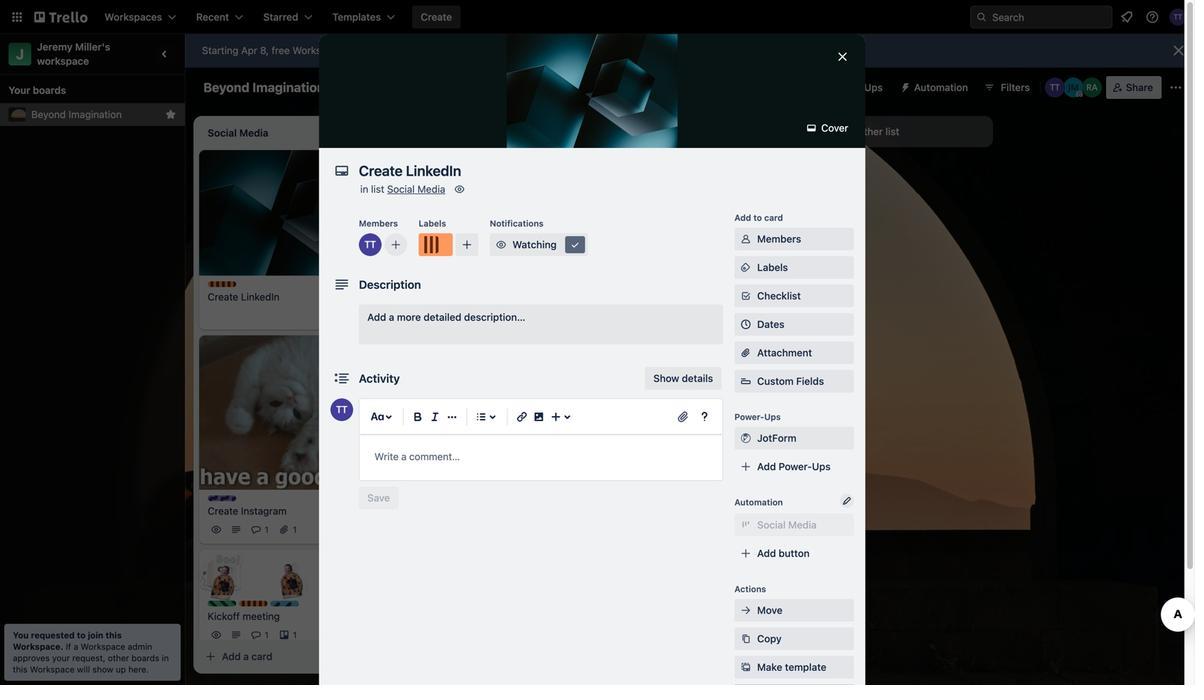 Task type: describe. For each thing, give the bounding box(es) containing it.
0 horizontal spatial imagination
[[69, 108, 122, 120]]

this inside if a workspace admin approves your request, other boards in this workspace will show up here.
[[13, 664, 28, 674]]

notifications
[[490, 218, 544, 228]]

card inside the social media add the green  label to the card
[[973, 537, 991, 547]]

add power-ups link
[[735, 455, 854, 478]]

edit card image
[[355, 157, 366, 168]]

details
[[682, 372, 713, 384]]

2023
[[479, 296, 500, 306]]

your boards with 1 items element
[[9, 82, 169, 99]]

board link
[[482, 76, 543, 99]]

list inside button
[[886, 126, 899, 137]]

workspaces
[[292, 44, 349, 56]]

kickoff meeting link
[[208, 609, 365, 623]]

1 vertical spatial more
[[397, 311, 421, 323]]

0 / 3
[[629, 302, 642, 312]]

in list social media
[[360, 183, 445, 195]]

card down meeting
[[251, 651, 272, 662]]

if a workspace admin approves your request, other boards in this workspace will show up here.
[[13, 642, 169, 674]]

create from template… image
[[768, 385, 780, 397]]

ups inside button
[[864, 81, 883, 93]]

labels inside labels link
[[757, 261, 788, 273]]

you
[[13, 630, 29, 640]]

8,
[[260, 44, 269, 56]]

bold ⌘b image
[[409, 408, 426, 425]]

save
[[367, 492, 390, 504]]

more formatting image
[[444, 408, 461, 425]]

add down 'italic ⌘i' image
[[424, 428, 443, 439]]

collaborators.
[[442, 44, 505, 56]]

image image
[[530, 408, 547, 425]]

cover
[[819, 122, 848, 134]]

terry turtle (terryturtle) image left ruby anderson (rubyanderson7) icon
[[1045, 78, 1065, 97]]

0 horizontal spatial power-ups
[[735, 412, 781, 422]]

terry turtle (terryturtle) image down description at the top of page
[[351, 307, 368, 324]]

up
[[116, 664, 126, 674]]

add button button
[[735, 542, 854, 565]]

make
[[757, 661, 782, 673]]

boards inside if a workspace admin approves your request, other boards in this workspace will show up here.
[[132, 653, 159, 663]]

limits
[[649, 44, 673, 56]]

ruby anderson (rubyanderson7) image
[[1082, 78, 1102, 97]]

collaborator
[[591, 44, 647, 56]]

card down 'show'
[[656, 385, 676, 397]]

0 vertical spatial more
[[536, 44, 560, 56]]

0 horizontal spatial color: orange, title: none image
[[208, 281, 236, 287]]

actions
[[735, 584, 766, 594]]

open information menu image
[[1145, 10, 1160, 24]]

1 horizontal spatial power-
[[779, 461, 812, 472]]

add a card button for create from template… image
[[401, 422, 558, 445]]

sm image inside the cover link
[[804, 121, 819, 135]]

description…
[[464, 311, 525, 323]]

custom
[[757, 375, 794, 387]]

about
[[562, 44, 589, 56]]

membership
[[612, 334, 669, 345]]

will inside if a workspace admin approves your request, other boards in this workspace will show up here.
[[77, 664, 90, 674]]

compliment the chef link
[[410, 276, 575, 290]]

card down more formatting icon
[[454, 428, 474, 439]]

Board name text field
[[196, 76, 332, 99]]

add another list button
[[800, 116, 993, 147]]

move
[[757, 604, 783, 616]]

the inside compliment the chef link
[[468, 277, 483, 288]]

customize views image
[[550, 80, 564, 95]]

jeremy miller's workspace
[[37, 41, 113, 67]]

filters
[[1001, 81, 1030, 93]]

board
[[506, 81, 534, 93]]

add down description at the top of page
[[367, 311, 386, 323]]

chef
[[485, 277, 507, 288]]

10
[[428, 44, 439, 56]]

create for create linkedin
[[208, 291, 238, 303]]

labels link
[[735, 256, 854, 279]]

share
[[1126, 81, 1153, 93]]

show
[[92, 664, 113, 674]]

0 horizontal spatial media
[[417, 183, 445, 195]]

learn more about collaborator limits link
[[508, 44, 673, 56]]

create for create
[[421, 11, 452, 23]]

move link
[[735, 599, 854, 622]]

create instagram link
[[208, 504, 365, 518]]

0 vertical spatial workspace
[[81, 642, 125, 652]]

create for create instagram
[[208, 505, 238, 517]]

dec 31, 2023
[[447, 296, 500, 306]]

social for social media
[[757, 519, 786, 531]]

jeremy miller (jeremymiller198) image for ruby anderson (rubyanderson7) icon
[[1063, 78, 1083, 97]]

italic ⌘i image
[[426, 408, 444, 425]]

2 horizontal spatial add a card
[[626, 385, 676, 397]]

here.
[[128, 664, 149, 674]]

compliment the chef
[[410, 277, 507, 288]]

linkedin
[[241, 291, 279, 303]]

color: purple, title: none image
[[208, 495, 236, 501]]

sm image for labels
[[739, 260, 753, 275]]

kickoff
[[208, 610, 240, 622]]

add a more detailed description… link
[[359, 304, 723, 344]]

social media button
[[735, 514, 854, 536]]

add inside the social media add the green  label to the card
[[867, 537, 883, 547]]

requested
[[31, 630, 75, 640]]

jeremy miller (jeremymiller198) image for ruby anderson (rubyanderson7) image
[[541, 333, 558, 350]]

starting apr 8, free workspaces will be limited to 10 collaborators. learn more about collaborator limits
[[202, 44, 673, 56]]

show menu image
[[1169, 80, 1183, 95]]

meeting
[[243, 610, 280, 622]]

automation inside button
[[914, 81, 968, 93]]

starred icon image
[[165, 109, 176, 120]]

social media
[[757, 519, 817, 531]]

power- inside button
[[831, 81, 864, 93]]

social for social media add the green  label to the card
[[867, 520, 894, 532]]

add inside button
[[757, 547, 776, 559]]

Search field
[[970, 6, 1113, 28]]

cover link
[[800, 117, 857, 139]]

jotform
[[757, 432, 796, 444]]

copy
[[757, 633, 782, 645]]

card up the members link
[[764, 213, 783, 223]]

power-ups button
[[802, 76, 891, 99]]

ruby anderson (rubyanderson7) image
[[561, 333, 578, 350]]

0 notifications image
[[1118, 9, 1135, 26]]

add a more detailed description…
[[367, 311, 525, 323]]

1 horizontal spatial members
[[757, 233, 801, 245]]

0 horizontal spatial labels
[[419, 218, 446, 228]]

create button
[[412, 6, 461, 28]]

automation button
[[894, 76, 977, 99]]

your boards
[[9, 84, 66, 96]]

color: sky, title: "sparkling" element
[[270, 601, 323, 611]]

terry turtle (terryturtle) image left text styles image
[[330, 398, 353, 421]]

attachment button
[[735, 341, 854, 364]]

to up the members link
[[754, 213, 762, 223]]

media for social media
[[788, 519, 817, 531]]

limited
[[383, 44, 414, 56]]

dates button
[[735, 313, 854, 336]]

0
[[629, 302, 634, 312]]

0 horizontal spatial automation
[[735, 497, 783, 507]]

0 vertical spatial color: orange, title: none image
[[419, 233, 453, 256]]

jeremy
[[37, 41, 73, 53]]

2 vertical spatial add a card button
[[199, 645, 356, 668]]

other
[[108, 653, 129, 663]]

attachment
[[757, 347, 812, 359]]

template
[[785, 661, 827, 673]]

your
[[52, 653, 70, 663]]

filters button
[[980, 76, 1034, 99]]

lists image
[[473, 408, 490, 425]]

1 horizontal spatial color: orange, title: none image
[[239, 601, 267, 606]]

sm image inside watching button
[[568, 238, 582, 252]]



Task type: locate. For each thing, give the bounding box(es) containing it.
0 vertical spatial will
[[351, 44, 366, 56]]

color: orange, title: none image up the create linkedin
[[208, 281, 236, 287]]

1 horizontal spatial in
[[360, 183, 368, 195]]

beyond down starting
[[203, 80, 249, 95]]

add a card down more formatting icon
[[424, 428, 474, 439]]

media inside the social media add the green  label to the card
[[897, 520, 925, 532]]

1 vertical spatial power-
[[735, 412, 764, 422]]

labels down social media link
[[419, 218, 446, 228]]

power- down the 'jotform'
[[779, 461, 812, 472]]

1 horizontal spatial automation
[[914, 81, 968, 93]]

sm image right watching
[[568, 238, 582, 252]]

create linkedin link
[[208, 290, 365, 304]]

compliment
[[410, 277, 465, 288]]

add a card button
[[603, 380, 760, 402], [401, 422, 558, 445], [199, 645, 356, 668]]

add inside button
[[825, 126, 844, 137]]

0 horizontal spatial will
[[77, 664, 90, 674]]

2 vertical spatial power-
[[779, 461, 812, 472]]

1 horizontal spatial workspace
[[81, 642, 125, 652]]

0 horizontal spatial power-
[[735, 412, 764, 422]]

this right join
[[106, 630, 122, 640]]

create
[[421, 11, 452, 23], [208, 291, 238, 303], [208, 505, 238, 517]]

to inside you requested to join this workspace.
[[77, 630, 86, 640]]

checklist
[[757, 290, 801, 302]]

add a card down kickoff meeting
[[222, 651, 272, 662]]

sm image for copy
[[739, 632, 753, 646]]

create inside button
[[421, 11, 452, 23]]

beyond imagination down 8,
[[203, 80, 325, 95]]

0 vertical spatial labels
[[419, 218, 446, 228]]

imagination down 'free'
[[252, 80, 325, 95]]

this down the approves
[[13, 664, 28, 674]]

0 vertical spatial beyond
[[203, 80, 249, 95]]

2 vertical spatial color: orange, title: none image
[[239, 601, 267, 606]]

beyond imagination inside text field
[[203, 80, 325, 95]]

imagination
[[252, 80, 325, 95], [69, 108, 122, 120]]

power-ups up the 'jotform'
[[735, 412, 781, 422]]

0 vertical spatial list
[[886, 126, 899, 137]]

2 vertical spatial ups
[[812, 461, 831, 472]]

workspace
[[37, 55, 89, 67]]

1 vertical spatial create
[[208, 291, 238, 303]]

jeremy miller (jeremymiller198) image
[[351, 521, 368, 538]]

1 vertical spatial jeremy miller (jeremymiller198) image
[[541, 333, 558, 350]]

beyond imagination down your boards with 1 items element
[[31, 108, 122, 120]]

1 horizontal spatial beyond
[[203, 80, 249, 95]]

detailed
[[424, 311, 461, 323]]

will down request,
[[77, 664, 90, 674]]

0 horizontal spatial jeremy miller (jeremymiller198) image
[[541, 333, 558, 350]]

sm image inside the members link
[[739, 232, 753, 246]]

beyond down your boards
[[31, 108, 66, 120]]

1 horizontal spatial this
[[106, 630, 122, 640]]

0 vertical spatial add a card
[[626, 385, 676, 397]]

2 vertical spatial add a card
[[222, 651, 272, 662]]

workspace down your
[[30, 664, 75, 674]]

0 vertical spatial automation
[[914, 81, 968, 93]]

kickoff meeting
[[208, 610, 280, 622]]

power-
[[831, 81, 864, 93], [735, 412, 764, 422], [779, 461, 812, 472]]

1 down meeting
[[265, 630, 269, 640]]

workspace.
[[13, 642, 63, 652]]

1 vertical spatial power-ups
[[735, 412, 781, 422]]

editor toolbar toolbar
[[366, 405, 716, 428]]

learn
[[508, 44, 533, 56]]

add power-ups
[[757, 461, 831, 472]]

0 vertical spatial this
[[106, 630, 122, 640]]

custom fields button
[[735, 374, 854, 388]]

1 down compliment
[[427, 316, 431, 326]]

to
[[417, 44, 426, 56], [754, 213, 762, 223], [948, 537, 956, 547], [77, 630, 86, 640]]

6
[[544, 296, 550, 306]]

create from template… image
[[566, 428, 578, 439]]

workspace
[[81, 642, 125, 652], [30, 664, 75, 674]]

make template link
[[735, 656, 854, 679]]

instagram
[[241, 505, 287, 517]]

primary element
[[0, 0, 1195, 34]]

0 horizontal spatial ups
[[764, 412, 781, 422]]

button
[[779, 547, 810, 559]]

0 vertical spatial in
[[360, 183, 368, 195]]

members up add members to card icon
[[359, 218, 398, 228]]

1 vertical spatial labels
[[757, 261, 788, 273]]

in down edit card icon
[[360, 183, 368, 195]]

1 horizontal spatial media
[[788, 519, 817, 531]]

color: orange, title: none image
[[419, 233, 453, 256], [208, 281, 236, 287], [239, 601, 267, 606]]

1 vertical spatial beyond
[[31, 108, 66, 120]]

show details
[[653, 372, 713, 384]]

imagination down your boards with 1 items element
[[69, 108, 122, 120]]

1 horizontal spatial jeremy miller (jeremymiller198) image
[[1063, 78, 1083, 97]]

automation up add another list button
[[914, 81, 968, 93]]

1 down kickoff meeting link
[[293, 630, 297, 640]]

1 horizontal spatial beyond imagination
[[203, 80, 325, 95]]

social media link
[[387, 183, 445, 195]]

be
[[369, 44, 380, 56]]

label
[[926, 537, 945, 547]]

card right the label
[[973, 537, 991, 547]]

green
[[901, 537, 924, 547]]

add left another
[[825, 126, 844, 137]]

1 horizontal spatial add a card button
[[401, 422, 558, 445]]

0 vertical spatial members
[[359, 218, 398, 228]]

search image
[[976, 11, 987, 23]]

request,
[[72, 653, 105, 663]]

media for social media add the green  label to the card
[[897, 520, 925, 532]]

0 horizontal spatial more
[[397, 311, 421, 323]]

back to home image
[[34, 6, 87, 28]]

power-ups up add another list
[[831, 81, 883, 93]]

you requested to join this workspace.
[[13, 630, 122, 652]]

add left show details link
[[626, 385, 645, 397]]

a
[[389, 311, 394, 323], [647, 385, 653, 397], [445, 428, 451, 439], [74, 642, 78, 652], [243, 651, 249, 662]]

description
[[359, 278, 421, 291]]

sm image inside labels link
[[739, 260, 753, 275]]

add up the members link
[[735, 213, 751, 223]]

add button
[[757, 547, 810, 559]]

to left join
[[77, 630, 86, 640]]

0 vertical spatial power-ups
[[831, 81, 883, 93]]

0 horizontal spatial beyond imagination
[[31, 108, 122, 120]]

1 vertical spatial will
[[77, 664, 90, 674]]

1 vertical spatial in
[[162, 653, 169, 663]]

2 vertical spatial create
[[208, 505, 238, 517]]

0 horizontal spatial the
[[468, 277, 483, 288]]

share button
[[1106, 76, 1162, 99]]

1 horizontal spatial imagination
[[252, 80, 325, 95]]

more left detailed
[[397, 311, 421, 323]]

color: orange, title: none image up compliment
[[419, 233, 453, 256]]

Dec 31, 2023 checkbox
[[430, 293, 504, 310]]

will left be
[[351, 44, 366, 56]]

sm image left the 'jotform'
[[739, 431, 753, 445]]

miller's
[[75, 41, 110, 53]]

boards down admin
[[132, 653, 159, 663]]

media
[[417, 183, 445, 195], [788, 519, 817, 531], [897, 520, 925, 532]]

1 vertical spatial members
[[757, 233, 801, 245]]

0 vertical spatial imagination
[[252, 80, 325, 95]]

1
[[427, 316, 431, 326], [447, 396, 451, 406], [265, 525, 269, 535], [293, 525, 297, 535], [265, 630, 269, 640], [293, 630, 297, 640]]

another
[[847, 126, 883, 137]]

sm image right social media link
[[452, 182, 467, 196]]

social media add the green  label to the card
[[867, 520, 991, 547]]

ups up the 'jotform'
[[764, 412, 781, 422]]

add another list
[[825, 126, 899, 137]]

sm image inside watching button
[[494, 238, 508, 252]]

1 down the create instagram link
[[293, 525, 297, 535]]

1 horizontal spatial the
[[885, 537, 898, 547]]

sm image left copy
[[739, 632, 753, 646]]

social inside the social media add the green  label to the card
[[867, 520, 894, 532]]

to inside the social media add the green  label to the card
[[948, 537, 956, 547]]

0 vertical spatial add a card button
[[603, 380, 760, 402]]

Main content area, start typing to enter text. text field
[[375, 448, 707, 465]]

beyond inside text field
[[203, 80, 249, 95]]

1 up more formatting icon
[[447, 396, 451, 406]]

will
[[351, 44, 366, 56], [77, 664, 90, 674]]

2 horizontal spatial add a card button
[[603, 380, 760, 402]]

beyond imagination link
[[31, 107, 159, 122]]

1 horizontal spatial will
[[351, 44, 366, 56]]

members
[[359, 218, 398, 228], [757, 233, 801, 245]]

activity
[[359, 372, 400, 385]]

1 vertical spatial imagination
[[69, 108, 122, 120]]

sm image
[[894, 76, 914, 96], [452, 182, 467, 196], [568, 238, 582, 252], [739, 431, 753, 445], [739, 603, 753, 617], [739, 632, 753, 646], [739, 660, 753, 674]]

add a card
[[626, 385, 676, 397], [424, 428, 474, 439], [222, 651, 272, 662]]

show details link
[[645, 367, 722, 390]]

1 vertical spatial add a card button
[[401, 422, 558, 445]]

create up starting apr 8, free workspaces will be limited to 10 collaborators. learn more about collaborator limits
[[421, 11, 452, 23]]

0 vertical spatial create
[[421, 11, 452, 23]]

link image
[[513, 408, 530, 425]]

add a card down 'show'
[[626, 385, 676, 397]]

starting
[[202, 44, 238, 56]]

1 down instagram
[[265, 525, 269, 535]]

add down the 'jotform'
[[757, 461, 776, 472]]

sm image for move
[[739, 603, 753, 617]]

0 vertical spatial boards
[[33, 84, 66, 96]]

1 vertical spatial workspace
[[30, 664, 75, 674]]

save button
[[359, 487, 399, 509]]

automation up social media
[[735, 497, 783, 507]]

fields
[[796, 375, 824, 387]]

2 horizontal spatial the
[[958, 537, 971, 547]]

sm image inside social media button
[[739, 518, 753, 532]]

1 horizontal spatial more
[[536, 44, 560, 56]]

labels
[[419, 218, 446, 228], [757, 261, 788, 273]]

1 vertical spatial add a card
[[424, 428, 474, 439]]

1 vertical spatial boards
[[132, 653, 159, 663]]

1 vertical spatial automation
[[735, 497, 783, 507]]

sm image for members
[[739, 232, 753, 246]]

beyond imagination
[[203, 80, 325, 95], [31, 108, 122, 120]]

sm image inside automation button
[[894, 76, 914, 96]]

add down kickoff
[[222, 651, 241, 662]]

this inside you requested to join this workspace.
[[106, 630, 122, 640]]

add members to card image
[[390, 238, 402, 252]]

1 vertical spatial ups
[[764, 412, 781, 422]]

1 vertical spatial beyond imagination
[[31, 108, 122, 120]]

sm image down actions
[[739, 603, 753, 617]]

jeremy miller (jeremymiller198) image left ruby anderson (rubyanderson7) image
[[541, 333, 558, 350]]

your
[[9, 84, 30, 96]]

1 vertical spatial color: orange, title: none image
[[208, 281, 236, 287]]

labels up checklist
[[757, 261, 788, 273]]

list right another
[[886, 126, 899, 137]]

sm image inside copy link
[[739, 632, 753, 646]]

add to card
[[735, 213, 783, 223]]

attach and insert link image
[[676, 410, 690, 424]]

/
[[634, 302, 637, 312]]

add a card button for create from template… icon
[[603, 380, 760, 402]]

terry turtle (terryturtle) image
[[1170, 9, 1187, 26], [521, 333, 538, 350], [331, 521, 348, 538], [351, 626, 368, 643]]

create left linkedin
[[208, 291, 238, 303]]

admin
[[128, 642, 152, 652]]

power-ups
[[831, 81, 883, 93], [735, 412, 781, 422]]

media inside social media button
[[788, 519, 817, 531]]

sm image inside move link
[[739, 603, 753, 617]]

create down color: purple, title: none image
[[208, 505, 238, 517]]

the left green
[[885, 537, 898, 547]]

color: orange, title: none image up meeting
[[239, 601, 267, 606]]

members down add to card
[[757, 233, 801, 245]]

more right learn
[[536, 44, 560, 56]]

sm image for watching
[[494, 238, 508, 252]]

create linkedin
[[208, 291, 279, 303]]

sparkling
[[285, 601, 323, 611]]

0 vertical spatial ups
[[864, 81, 883, 93]]

ups up another
[[864, 81, 883, 93]]

0 horizontal spatial add a card
[[222, 651, 272, 662]]

sm image up add another list button
[[894, 76, 914, 96]]

0 vertical spatial power-
[[831, 81, 864, 93]]

terry turtle (terryturtle) image
[[1045, 78, 1065, 97], [359, 233, 382, 256], [351, 307, 368, 324], [330, 398, 353, 421]]

sm image left make
[[739, 660, 753, 674]]

jeremy miller (jeremymiller198) image
[[1063, 78, 1083, 97], [541, 333, 558, 350]]

free
[[272, 44, 290, 56]]

membership link
[[612, 333, 777, 347]]

0 horizontal spatial add a card button
[[199, 645, 356, 668]]

workspace down join
[[81, 642, 125, 652]]

terry turtle (terryturtle) image left add members to card icon
[[359, 233, 382, 256]]

power- up the 'jotform'
[[735, 412, 764, 422]]

ups up social media button
[[812, 461, 831, 472]]

in
[[360, 183, 368, 195], [162, 653, 169, 663]]

0 horizontal spatial social
[[387, 183, 415, 195]]

make template
[[757, 661, 827, 673]]

this
[[106, 630, 122, 640], [13, 664, 28, 674]]

color: green, title: none image
[[208, 601, 236, 606]]

automation
[[914, 81, 968, 93], [735, 497, 783, 507]]

0 vertical spatial beyond imagination
[[203, 80, 325, 95]]

1 horizontal spatial power-ups
[[831, 81, 883, 93]]

2 horizontal spatial media
[[897, 520, 925, 532]]

apr
[[241, 44, 257, 56]]

0 horizontal spatial workspace
[[30, 664, 75, 674]]

in right other
[[162, 653, 169, 663]]

None text field
[[352, 158, 821, 184]]

sm image for jotform
[[739, 431, 753, 445]]

1 horizontal spatial boards
[[132, 653, 159, 663]]

boards right your
[[33, 84, 66, 96]]

0 horizontal spatial beyond
[[31, 108, 66, 120]]

the right the label
[[958, 537, 971, 547]]

add left green
[[867, 537, 883, 547]]

to left 10
[[417, 44, 426, 56]]

the up dec 31, 2023 at top left
[[468, 277, 483, 288]]

1 horizontal spatial ups
[[812, 461, 831, 472]]

add left button
[[757, 547, 776, 559]]

imagination inside text field
[[252, 80, 325, 95]]

open help dialog image
[[696, 408, 713, 425]]

sm image for automation
[[894, 76, 914, 96]]

if
[[66, 642, 71, 652]]

a inside if a workspace admin approves your request, other boards in this workspace will show up here.
[[74, 642, 78, 652]]

2 horizontal spatial ups
[[864, 81, 883, 93]]

list left social media link
[[371, 183, 384, 195]]

social inside social media button
[[757, 519, 786, 531]]

add
[[825, 126, 844, 137], [735, 213, 751, 223], [367, 311, 386, 323], [626, 385, 645, 397], [424, 428, 443, 439], [757, 461, 776, 472], [867, 537, 883, 547], [757, 547, 776, 559], [222, 651, 241, 662]]

0 horizontal spatial in
[[162, 653, 169, 663]]

sm image for make template
[[739, 660, 753, 674]]

in inside if a workspace admin approves your request, other boards in this workspace will show up here.
[[162, 653, 169, 663]]

watching
[[513, 239, 557, 250]]

1 horizontal spatial add a card
[[424, 428, 474, 439]]

sm image inside make template link
[[739, 660, 753, 674]]

dates
[[757, 318, 785, 330]]

text styles image
[[369, 408, 386, 425]]

1 horizontal spatial social
[[757, 519, 786, 531]]

j
[[16, 46, 24, 62]]

0 horizontal spatial this
[[13, 664, 28, 674]]

1 horizontal spatial labels
[[757, 261, 788, 273]]

1 horizontal spatial list
[[886, 126, 899, 137]]

0 horizontal spatial boards
[[33, 84, 66, 96]]

2 horizontal spatial color: orange, title: none image
[[419, 233, 453, 256]]

jeremy miller (jeremymiller198) image right filters
[[1063, 78, 1083, 97]]

0 horizontal spatial list
[[371, 183, 384, 195]]

power- up cover
[[831, 81, 864, 93]]

0 horizontal spatial members
[[359, 218, 398, 228]]

power-ups inside button
[[831, 81, 883, 93]]

show
[[653, 372, 679, 384]]

31,
[[465, 296, 477, 306]]

to right the label
[[948, 537, 956, 547]]

2 horizontal spatial power-
[[831, 81, 864, 93]]

sm image
[[804, 121, 819, 135], [739, 232, 753, 246], [494, 238, 508, 252], [739, 260, 753, 275], [739, 518, 753, 532]]

0 vertical spatial jeremy miller (jeremymiller198) image
[[1063, 78, 1083, 97]]

2 horizontal spatial social
[[867, 520, 894, 532]]



Task type: vqa. For each thing, say whether or not it's contained in the screenshot.
0
yes



